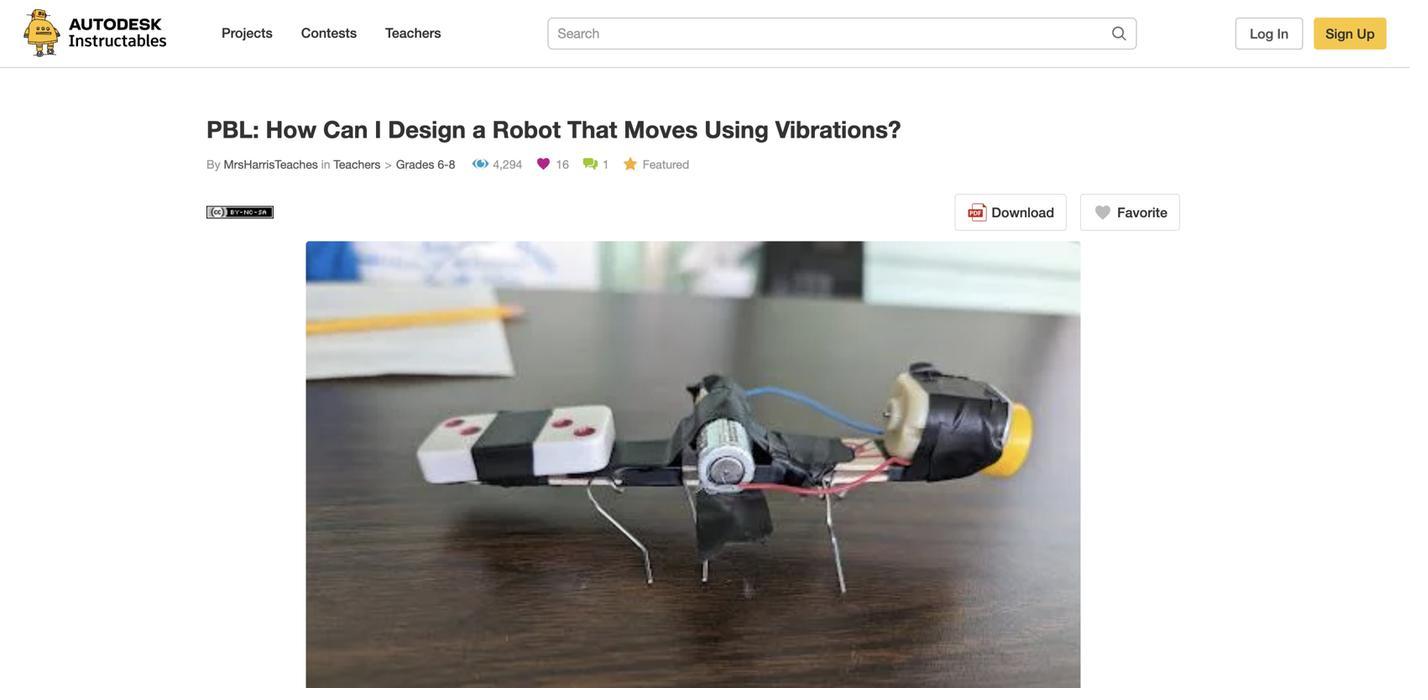 Task type: locate. For each thing, give the bounding box(es) containing it.
4,294
[[493, 157, 523, 171]]

projects
[[222, 25, 273, 41]]

1
[[603, 157, 610, 171]]

download
[[992, 205, 1055, 220]]

1 vertical spatial teachers
[[334, 157, 381, 171]]

download button
[[955, 194, 1068, 231]]

1 horizontal spatial teachers
[[386, 25, 441, 41]]

can
[[323, 115, 368, 143]]

0 vertical spatial teachers
[[386, 25, 441, 41]]

0 vertical spatial teachers link
[[377, 18, 450, 49]]

using
[[705, 115, 769, 143]]

sign
[[1326, 26, 1354, 42]]

sign up link
[[1315, 18, 1387, 50]]

16
[[556, 157, 569, 171]]

teachers link
[[377, 18, 450, 49], [334, 157, 381, 171]]

pbl:
[[207, 115, 259, 143]]

teachers
[[386, 25, 441, 41], [334, 157, 381, 171]]

robot
[[493, 115, 561, 143]]

i
[[375, 115, 382, 143]]

design
[[388, 115, 466, 143]]

grades
[[396, 157, 435, 171]]

license image
[[207, 206, 274, 219]]

by
[[207, 157, 221, 171]]

up
[[1358, 26, 1376, 42]]

in
[[1278, 26, 1289, 42]]

featured
[[643, 157, 690, 171]]



Task type: describe. For each thing, give the bounding box(es) containing it.
a
[[473, 115, 486, 143]]

6-
[[438, 157, 449, 171]]

grades 6-8
[[396, 157, 456, 171]]

0 horizontal spatial teachers
[[334, 157, 381, 171]]

contests link
[[293, 18, 365, 49]]

how
[[266, 115, 317, 143]]

mrsharristeaches
[[224, 157, 318, 171]]

1 vertical spatial teachers link
[[334, 157, 381, 171]]

favorite
[[1118, 205, 1168, 220]]

projects link
[[213, 18, 281, 49]]

8
[[449, 157, 456, 171]]

log in link
[[1236, 18, 1304, 50]]

sign up
[[1326, 26, 1376, 42]]

log
[[1251, 26, 1274, 42]]

by mrsharristeaches in teachers
[[207, 157, 381, 171]]

pbl: how can i design a robot that moves using vibrations? image
[[306, 241, 1081, 689]]

pbl: how can i design a robot that moves using vibrations?
[[207, 115, 902, 143]]

moves
[[624, 115, 698, 143]]

in
[[321, 157, 331, 171]]

Search search field
[[553, 22, 1078, 45]]

contests
[[301, 25, 357, 41]]

that
[[568, 115, 618, 143]]

log in
[[1251, 26, 1289, 42]]

vibrations?
[[776, 115, 902, 143]]

mrsharristeaches link
[[224, 157, 318, 171]]

favorite button
[[1081, 194, 1181, 231]]

grades 6-8 link
[[381, 157, 456, 171]]



Task type: vqa. For each thing, say whether or not it's contained in the screenshot.
Up
yes



